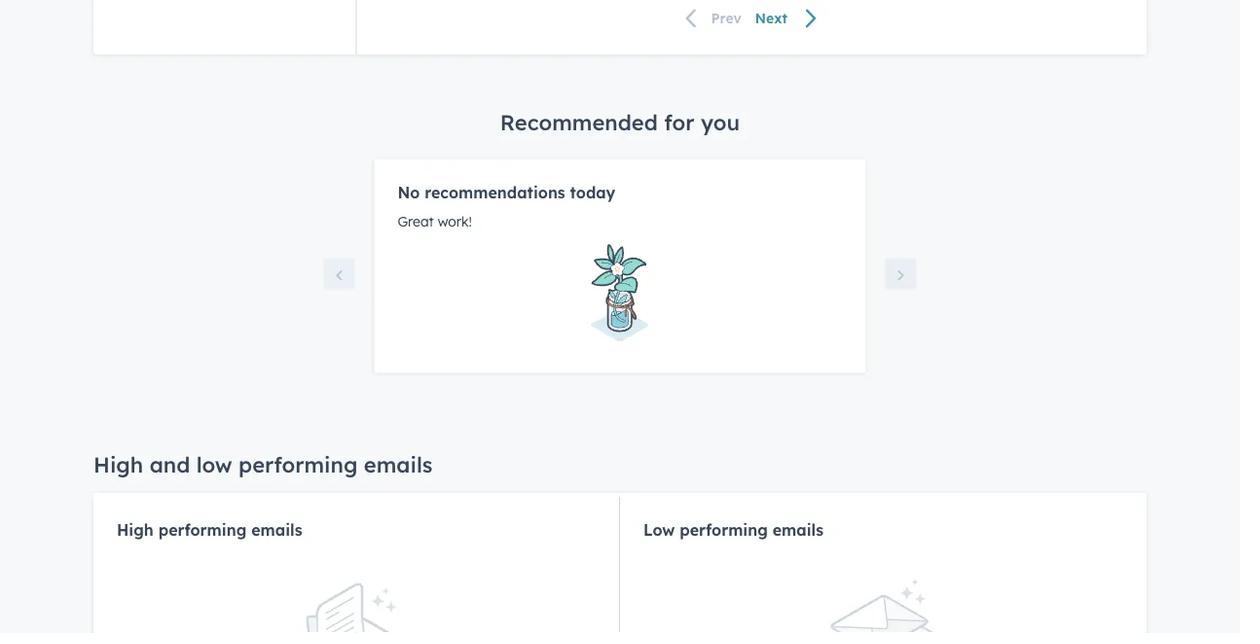 Task type: describe. For each thing, give the bounding box(es) containing it.
high for high and low performing emails
[[93, 451, 143, 478]]

low
[[196, 451, 232, 478]]

emails for high performing emails
[[251, 521, 302, 540]]

performing for high performing emails
[[158, 521, 247, 540]]

high performing emails
[[117, 521, 302, 540]]

for
[[664, 109, 695, 136]]

high and low performing emails
[[93, 451, 433, 478]]

no recommendations today
[[398, 182, 616, 202]]

recommended for you
[[500, 109, 740, 136]]

work!
[[438, 213, 472, 230]]

pagination navigation
[[380, 5, 1124, 31]]

low performing emails
[[644, 521, 824, 540]]

1 horizontal spatial emails
[[364, 451, 433, 478]]

you
[[701, 109, 740, 136]]

low
[[644, 521, 675, 540]]



Task type: vqa. For each thing, say whether or not it's contained in the screenshot.
Tasks
no



Task type: locate. For each thing, give the bounding box(es) containing it.
high left and in the bottom left of the page
[[93, 451, 143, 478]]

performing for low performing emails
[[680, 521, 768, 540]]

performing
[[239, 451, 358, 478], [158, 521, 247, 540], [680, 521, 768, 540]]

and
[[150, 451, 190, 478]]

emails for low performing emails
[[773, 521, 824, 540]]

0 vertical spatial high
[[93, 451, 143, 478]]

previous image
[[331, 268, 347, 284]]

next button
[[749, 6, 830, 31]]

next
[[755, 10, 788, 27]]

emails
[[364, 451, 433, 478], [251, 521, 302, 540], [773, 521, 824, 540]]

2 horizontal spatial emails
[[773, 521, 824, 540]]

prev button
[[674, 6, 749, 31]]

next image
[[893, 268, 909, 284]]

no
[[398, 182, 420, 202]]

prev
[[711, 10, 742, 27]]

high
[[93, 451, 143, 478], [117, 521, 154, 540]]

great
[[398, 213, 434, 230]]

today
[[570, 182, 616, 202]]

high down and in the bottom left of the page
[[117, 521, 154, 540]]

high for high performing emails
[[117, 521, 154, 540]]

0 horizontal spatial emails
[[251, 521, 302, 540]]

great work!
[[398, 213, 472, 230]]

recommended
[[500, 109, 658, 136]]

1 vertical spatial high
[[117, 521, 154, 540]]

recommendations
[[425, 182, 565, 202]]



